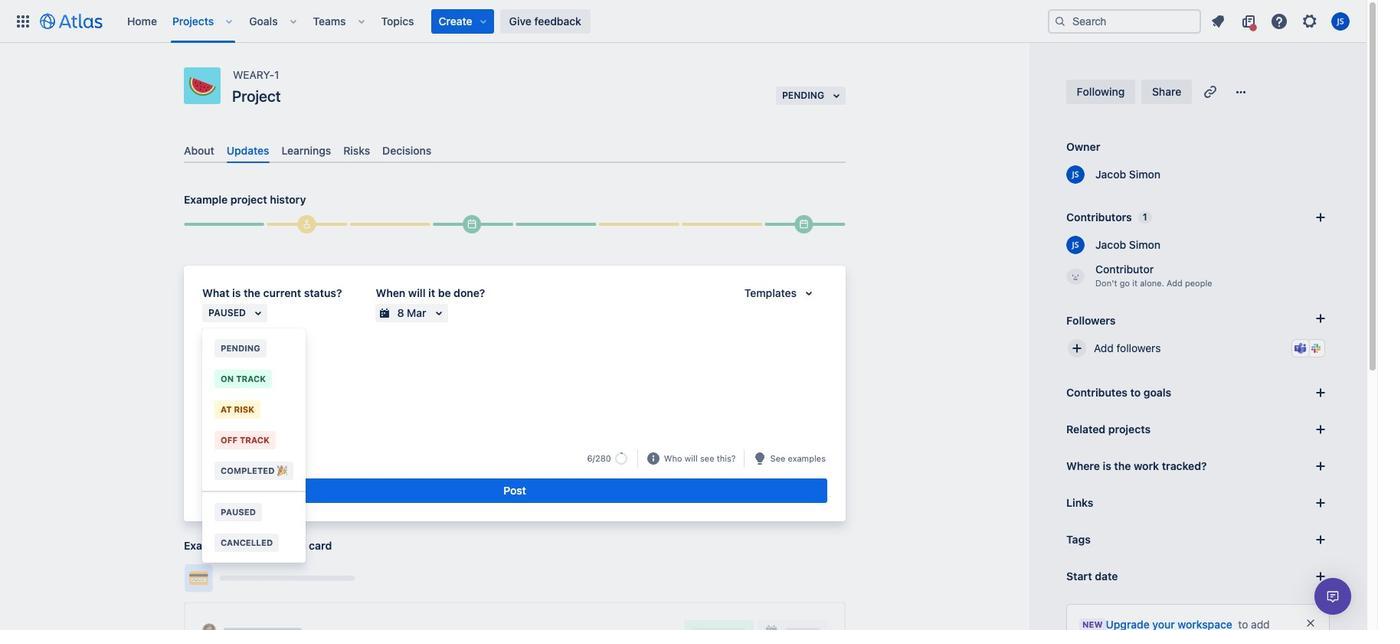 Task type: locate. For each thing, give the bounding box(es) containing it.
2 example from the top
[[184, 540, 228, 553]]

paused down what
[[208, 307, 246, 319]]

add right alone.
[[1167, 278, 1183, 288]]

who will see this?
[[664, 453, 736, 463]]

add files, videos, or images image
[[230, 450, 248, 468]]

add
[[1167, 278, 1183, 288], [1094, 342, 1114, 355]]

1 up project
[[274, 68, 279, 81]]

links
[[1067, 497, 1094, 510]]

project for history
[[231, 193, 267, 206]]

1 vertical spatial the
[[1115, 460, 1132, 473]]

people
[[1186, 278, 1213, 288]]

at risk
[[221, 405, 255, 415]]

related projects
[[1067, 423, 1151, 436]]

paused
[[208, 307, 246, 319], [221, 507, 256, 517]]

1 horizontal spatial it
[[1133, 278, 1138, 288]]

0 horizontal spatial 1
[[274, 68, 279, 81]]

track right on
[[236, 374, 266, 384]]

1 right 'contributors'
[[1143, 212, 1148, 223]]

2 group from the top
[[202, 491, 306, 563]]

0 vertical spatial add
[[1167, 278, 1183, 288]]

will inside popup button
[[685, 453, 698, 463]]

8 mar button
[[376, 304, 448, 323]]

decisions
[[383, 144, 432, 157]]

be
[[438, 287, 451, 300]]

paused up the cancelled
[[221, 507, 256, 517]]

the
[[244, 287, 261, 300], [1115, 460, 1132, 473]]

track inside the off track button
[[240, 435, 270, 445]]

1 horizontal spatial the
[[1115, 460, 1132, 473]]

is for where
[[1103, 460, 1112, 473]]

see examples
[[771, 453, 826, 463]]

0 horizontal spatial the
[[244, 287, 261, 300]]

0 vertical spatial project
[[231, 193, 267, 206]]

the for current
[[244, 287, 261, 300]]

is right where on the bottom
[[1103, 460, 1112, 473]]

it
[[1133, 278, 1138, 288], [428, 287, 435, 300]]

contributes
[[1067, 386, 1128, 399]]

1 vertical spatial project
[[231, 540, 267, 553]]

1 group from the top
[[202, 329, 306, 491]]

0 vertical spatial the
[[244, 287, 261, 300]]

1 project from the top
[[231, 193, 267, 206]]

0 vertical spatial track
[[236, 374, 266, 384]]

msteams logo showing  channels are connected to this project image
[[1295, 343, 1307, 355]]

1 horizontal spatial is
[[1103, 460, 1112, 473]]

paused button
[[202, 304, 267, 323], [202, 497, 306, 528]]

track up insert emoji icon at the bottom left of page
[[240, 435, 270, 445]]

new link
[[1080, 618, 1233, 631]]

contributor don't go it alone. add people
[[1096, 263, 1213, 288]]

insert link image
[[279, 450, 297, 468]]

will left see
[[685, 453, 698, 463]]

it left be
[[428, 287, 435, 300]]

add followers button
[[1061, 332, 1337, 366]]

1 vertical spatial example
[[184, 540, 228, 553]]

1 horizontal spatial 1
[[1143, 212, 1148, 223]]

the left work
[[1115, 460, 1132, 473]]

example
[[184, 193, 228, 206], [184, 540, 228, 553]]

cancelled button
[[202, 528, 306, 559]]

track
[[236, 374, 266, 384], [240, 435, 270, 445]]

goals
[[1144, 386, 1172, 399]]

1 vertical spatial add
[[1094, 342, 1114, 355]]

is
[[232, 287, 241, 300], [1103, 460, 1112, 473]]

1 vertical spatial paused button
[[202, 497, 306, 528]]

example project update card
[[184, 540, 332, 553]]

teams link
[[309, 9, 351, 33]]

add followers
[[1094, 342, 1161, 355]]

1 horizontal spatial add
[[1167, 278, 1183, 288]]

0 horizontal spatial add
[[1094, 342, 1114, 355]]

1 vertical spatial is
[[1103, 460, 1112, 473]]

0 vertical spatial paused button
[[202, 304, 267, 323]]

0 horizontal spatial is
[[232, 287, 241, 300]]

menu
[[202, 329, 306, 563]]

where is the work tracked?
[[1067, 460, 1207, 473]]

contributor
[[1096, 263, 1154, 276]]

go
[[1120, 278, 1130, 288]]

help image
[[1271, 12, 1289, 30]]

work
[[1134, 460, 1160, 473]]

followers
[[1067, 314, 1116, 327]]

what is the current status?
[[202, 287, 342, 300]]

0 vertical spatial will
[[408, 287, 426, 300]]

0 vertical spatial is
[[232, 287, 241, 300]]

at
[[221, 405, 232, 415]]

weary-
[[233, 68, 274, 81]]

1
[[274, 68, 279, 81], [1143, 212, 1148, 223]]

update
[[204, 340, 240, 353]]

menu containing pending
[[202, 329, 306, 563]]

completed
[[221, 466, 275, 476]]

share button
[[1142, 80, 1193, 104]]

on track button
[[202, 364, 306, 395]]

history
[[270, 193, 306, 206]]

update
[[270, 540, 306, 553]]

0 vertical spatial paused
[[208, 307, 246, 319]]

slack logo showing nan channels are connected to this project image
[[1310, 343, 1323, 355]]

will up mar
[[408, 287, 426, 300]]

tab list containing about
[[178, 138, 852, 163]]

post
[[504, 484, 526, 497]]

0 horizontal spatial it
[[428, 287, 435, 300]]

at risk button
[[202, 395, 306, 425]]

add right add follower icon
[[1094, 342, 1114, 355]]

will
[[408, 287, 426, 300], [685, 453, 698, 463]]

following
[[1077, 85, 1125, 98]]

project left the history on the left top
[[231, 193, 267, 206]]

it right go at right top
[[1133, 278, 1138, 288]]

give feedback
[[509, 14, 582, 27]]

banner
[[0, 0, 1367, 43]]

when
[[376, 287, 406, 300]]

following button
[[1067, 80, 1136, 104]]

learnings
[[282, 144, 331, 157]]

date
[[1095, 570, 1118, 583]]

1 vertical spatial track
[[240, 435, 270, 445]]

risks
[[344, 144, 370, 157]]

what
[[202, 287, 230, 300]]

0 vertical spatial 1
[[274, 68, 279, 81]]

it inside contributor don't go it alone. add people
[[1133, 278, 1138, 288]]

add a follower image
[[1312, 310, 1330, 328]]

1 inside 'weary-1 project'
[[274, 68, 279, 81]]

is right what
[[232, 287, 241, 300]]

2 paused button from the top
[[202, 497, 306, 528]]

Search field
[[1048, 9, 1202, 33]]

the left current
[[244, 287, 261, 300]]

group
[[202, 329, 306, 491], [202, 491, 306, 563]]

0 vertical spatial example
[[184, 193, 228, 206]]

off
[[221, 435, 238, 445]]

will for when
[[408, 287, 426, 300]]

track for on track
[[236, 374, 266, 384]]

project left the update
[[231, 540, 267, 553]]

will for who
[[685, 453, 698, 463]]

2 project from the top
[[231, 540, 267, 553]]

new
[[1083, 620, 1103, 630]]

0 horizontal spatial will
[[408, 287, 426, 300]]

tab list
[[178, 138, 852, 163]]

status?
[[304, 287, 342, 300]]

track inside on track button
[[236, 374, 266, 384]]

templates button
[[736, 284, 828, 303]]

paused button down what
[[202, 304, 267, 323]]

1 vertical spatial will
[[685, 453, 698, 463]]

1 example from the top
[[184, 193, 228, 206]]

paused button up the cancelled
[[202, 497, 306, 528]]

goals link
[[245, 9, 282, 33]]

insert emoji image
[[254, 450, 273, 468]]

alone.
[[1140, 278, 1165, 288]]

topics link
[[377, 9, 419, 33]]

templates
[[745, 287, 797, 300]]

weary-1 link
[[233, 67, 279, 83]]

1 paused button from the top
[[202, 304, 267, 323]]

project
[[231, 193, 267, 206], [231, 540, 267, 553]]

1 horizontal spatial will
[[685, 453, 698, 463]]

give
[[509, 14, 532, 27]]

current
[[263, 287, 301, 300]]



Task type: vqa. For each thing, say whether or not it's contained in the screenshot.
rightmost It
yes



Task type: describe. For each thing, give the bounding box(es) containing it.
see
[[771, 453, 786, 463]]

8
[[397, 307, 404, 320]]

who
[[664, 453, 682, 463]]

example for example project history
[[184, 193, 228, 206]]

🎉
[[277, 466, 288, 476]]

examples
[[788, 453, 826, 463]]

open intercom messenger image
[[1324, 588, 1343, 606]]

goals
[[249, 14, 278, 27]]

cancelled
[[221, 538, 273, 548]]

is for what
[[232, 287, 241, 300]]

pending button
[[202, 333, 306, 364]]

8 mar
[[397, 307, 427, 320]]

add inside contributor don't go it alone. add people
[[1167, 278, 1183, 288]]

see
[[700, 453, 715, 463]]

group containing pending
[[202, 329, 306, 491]]

projects link
[[168, 9, 219, 33]]

add follower image
[[1068, 340, 1087, 358]]

projects
[[172, 14, 214, 27]]

where
[[1067, 460, 1101, 473]]

contributors
[[1067, 211, 1133, 224]]

tags
[[1067, 533, 1091, 546]]

top element
[[9, 0, 1048, 43]]

the for work
[[1115, 460, 1132, 473]]

project
[[232, 87, 281, 105]]

group containing paused
[[202, 491, 306, 563]]

completed 🎉 button
[[202, 456, 306, 487]]

example for example project update card
[[184, 540, 228, 553]]

share
[[1153, 85, 1182, 98]]

pending
[[221, 343, 260, 353]]

risk
[[234, 405, 255, 415]]

on
[[221, 374, 234, 384]]

done?
[[454, 287, 485, 300]]

track for off track
[[240, 435, 270, 445]]

banner containing home
[[0, 0, 1367, 43]]

who will see this? button
[[663, 452, 738, 466]]

close banner image
[[1305, 618, 1317, 630]]

owner
[[1067, 140, 1101, 153]]

feedback
[[535, 14, 582, 27]]

topics
[[381, 14, 414, 27]]

to
[[1131, 386, 1141, 399]]

home link
[[123, 9, 162, 33]]

projects
[[1109, 423, 1151, 436]]

give feedback button
[[500, 9, 591, 33]]

card
[[309, 540, 332, 553]]

Main content area, start typing to enter text. text field
[[202, 338, 828, 362]]

1 vertical spatial 1
[[1143, 212, 1148, 223]]

6/280
[[587, 454, 611, 464]]

example project history
[[184, 193, 306, 206]]

this?
[[717, 453, 736, 463]]

search image
[[1055, 15, 1067, 27]]

tracked?
[[1162, 460, 1207, 473]]

when will it be done?
[[376, 287, 485, 300]]

weary-1 project
[[232, 68, 281, 105]]

updates
[[227, 144, 269, 157]]

teams
[[313, 14, 346, 27]]

add inside button
[[1094, 342, 1114, 355]]

1 vertical spatial paused
[[221, 507, 256, 517]]

don't
[[1096, 278, 1118, 288]]

about
[[184, 144, 214, 157]]

completed 🎉
[[221, 466, 288, 476]]

on track
[[221, 374, 266, 384]]

project for update
[[231, 540, 267, 553]]

off track button
[[202, 425, 306, 456]]

mar
[[407, 307, 427, 320]]

see examples button
[[769, 452, 828, 466]]

home
[[127, 14, 157, 27]]

followers
[[1117, 342, 1161, 355]]

post button
[[202, 479, 828, 504]]

off track
[[221, 435, 270, 445]]

start
[[1067, 570, 1093, 583]]

contributes to goals
[[1067, 386, 1172, 399]]



